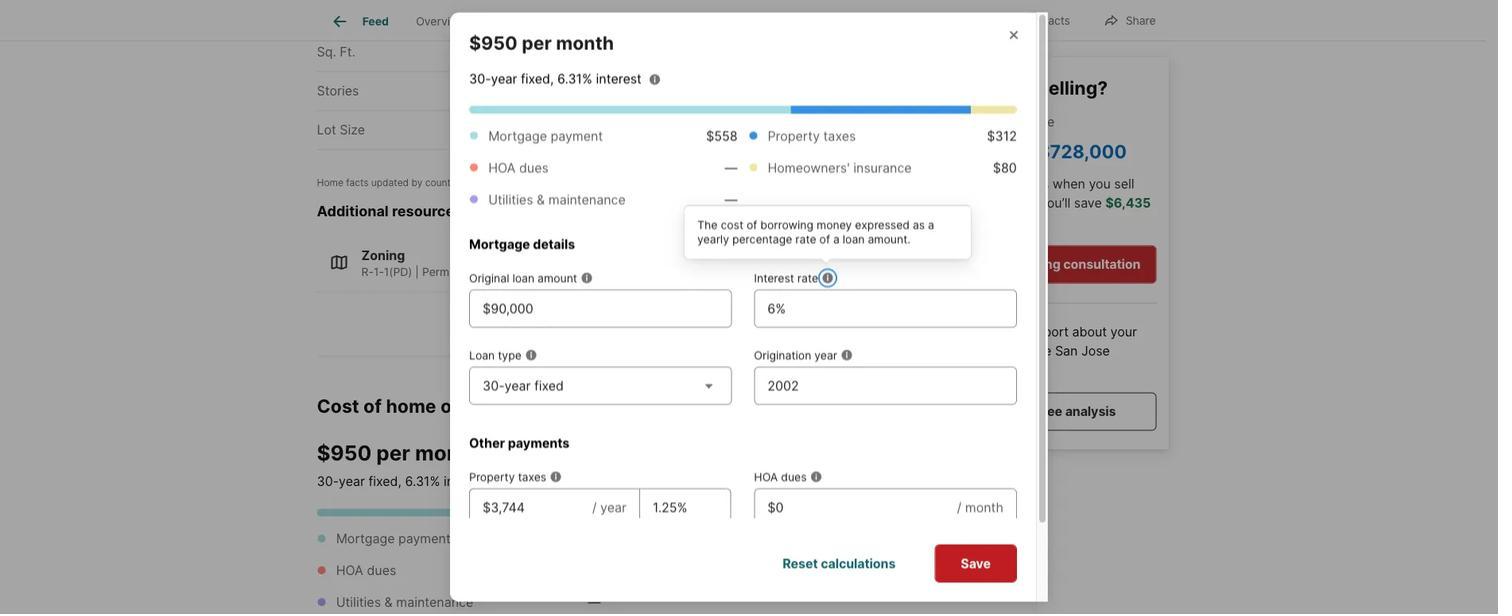Task type: vqa. For each thing, say whether or not it's contained in the screenshot.
the 1939
no



Task type: locate. For each thing, give the bounding box(es) containing it.
year
[[615, 5, 641, 21], [615, 44, 641, 60]]

property taxes up homeowners'
[[768, 128, 856, 143]]

taxes
[[824, 128, 856, 143], [518, 470, 547, 483]]

cost
[[721, 218, 744, 231]]

rate inside the cost of borrowing money expressed as a yearly percentage rate of a loan amount.
[[796, 232, 817, 245]]

—
[[586, 122, 599, 138], [725, 159, 738, 175], [725, 191, 738, 207], [588, 595, 601, 610]]

0 horizontal spatial /
[[593, 499, 597, 515]]

6.31% inside '$950 per month' dialog
[[558, 70, 593, 86]]

/
[[593, 499, 597, 515], [957, 499, 962, 515]]

details inside tab
[[542, 15, 577, 28]]

$950
[[469, 31, 518, 54], [317, 440, 372, 465]]

fixed,
[[521, 70, 554, 86], [369, 474, 402, 489]]

maintenance for month
[[396, 595, 474, 610]]

per
[[522, 31, 552, 54], [377, 440, 410, 465]]

30-year fixed, 6.31% interest down cost of home ownership
[[317, 474, 490, 489]]

schedule
[[950, 256, 1007, 272]]

rate
[[796, 232, 817, 245], [798, 271, 819, 284]]

0 vertical spatial details
[[542, 15, 577, 28]]

30-year fixed
[[483, 377, 564, 393]]

a left "selling"
[[1010, 256, 1018, 272]]

0 horizontal spatial taxes
[[518, 470, 547, 483]]

1 left sale at the top left of the page
[[593, 5, 599, 21]]

amount.
[[868, 232, 911, 245]]

hoa dues for month
[[336, 563, 396, 578]]

utilities & maintenance
[[489, 191, 626, 207], [754, 547, 875, 560], [336, 595, 474, 610]]

year
[[491, 70, 517, 86], [815, 348, 838, 362], [505, 377, 531, 393], [339, 474, 365, 489], [601, 499, 627, 515]]

6.31% down 1,127
[[558, 70, 593, 86]]

mortgage payment for fixed,
[[489, 128, 603, 143]]

property right overview
[[493, 15, 539, 28]]

0 horizontal spatial hoa dues
[[336, 563, 396, 578]]

0 horizontal spatial home
[[386, 395, 436, 417]]

0 horizontal spatial utilities
[[336, 595, 381, 610]]

1 horizontal spatial hoa
[[489, 159, 516, 175]]

free
[[1038, 404, 1063, 419]]

2 vertical spatial hoa
[[336, 563, 364, 578]]

1 horizontal spatial loan
[[843, 232, 865, 245]]

home up market. at the bottom right
[[934, 343, 967, 359]]

utilities & maintenance for fixed,
[[489, 191, 626, 207]]

$612,000
[[934, 140, 1021, 162]]

hoa
[[489, 159, 516, 175], [754, 470, 778, 483], [336, 563, 364, 578]]

30-year fixed, 6.31% interest
[[469, 70, 642, 86], [317, 474, 490, 489]]

ownership
[[441, 395, 535, 417]]

1 horizontal spatial /
[[957, 499, 962, 515]]

None number field
[[768, 376, 1004, 395]]

of
[[1016, 76, 1035, 99], [747, 218, 758, 231], [820, 232, 831, 245], [364, 395, 382, 417]]

0 vertical spatial mortgage payment
[[489, 128, 603, 143]]

schedule a selling consultation button
[[934, 245, 1157, 284]]

6.31%
[[558, 70, 593, 86], [405, 474, 440, 489]]

loan
[[843, 232, 865, 245], [513, 271, 535, 284]]

0 horizontal spatial loan
[[513, 271, 535, 284]]

0 vertical spatial maintenance
[[549, 191, 626, 207]]

2 vertical spatial hoa dues
[[336, 563, 396, 578]]

loan down money
[[843, 232, 865, 245]]

buyers
[[1009, 176, 1050, 192]]

1 horizontal spatial facts
[[1042, 14, 1071, 27]]

0 vertical spatial 1
[[593, 5, 599, 21]]

fixed, inside '$950 per month' dialog
[[521, 70, 554, 86]]

dues
[[519, 159, 549, 175], [781, 470, 807, 483], [367, 563, 396, 578]]

1 vertical spatial utilities
[[754, 547, 794, 560]]

1 horizontal spatial maintenance
[[549, 191, 626, 207]]

payment inside '$950 per month' dialog
[[551, 128, 603, 143]]

month down cost of home ownership
[[415, 440, 481, 465]]

1 horizontal spatial 6.31%
[[558, 70, 593, 86]]

0 vertical spatial $950 per month
[[469, 31, 614, 54]]

2 horizontal spatial month
[[966, 499, 1004, 515]]

|
[[416, 265, 419, 279]]

$950 per month element
[[469, 12, 633, 54]]

0 vertical spatial home
[[934, 343, 967, 359]]

0 vertical spatial $80
[[993, 159, 1017, 175]]

utilities for month
[[336, 595, 381, 610]]

oct 27, 2023
[[510, 177, 567, 188]]

loan left amount
[[513, 271, 535, 284]]

interest
[[754, 271, 795, 284]]

1 horizontal spatial payment
[[551, 128, 603, 143]]

2 vertical spatial dues
[[367, 563, 396, 578]]

property
[[493, 15, 539, 28], [768, 128, 820, 143], [469, 470, 515, 483]]

2 / from the left
[[957, 499, 962, 515]]

facts inside button
[[1042, 14, 1071, 27]]

0 horizontal spatial utilities & maintenance
[[336, 595, 474, 610]]

&
[[630, 15, 637, 28], [537, 191, 545, 207], [797, 547, 804, 560], [385, 595, 393, 610]]

2 vertical spatial utilities
[[336, 595, 381, 610]]

1 horizontal spatial utilities
[[489, 191, 533, 207]]

details up 1,127
[[542, 15, 577, 28]]

1(pd)
[[384, 265, 412, 279]]

details inside '$950 per month' dialog
[[533, 236, 575, 251]]

favorite button
[[886, 4, 977, 36]]

month down sale at the top left of the page
[[556, 31, 614, 54]]

1 horizontal spatial per
[[522, 31, 552, 54]]

schedule a selling consultation
[[950, 256, 1141, 272]]

cost
[[317, 395, 359, 417]]

1 vertical spatial $950
[[317, 440, 372, 465]]

1 year from the top
[[615, 5, 641, 21]]

home
[[317, 177, 344, 188]]

sale
[[997, 114, 1021, 129]]

1 horizontal spatial property taxes
[[768, 128, 856, 143]]

interest down other
[[444, 474, 490, 489]]

0 vertical spatial utilities
[[489, 191, 533, 207]]

0 horizontal spatial hoa
[[336, 563, 364, 578]]

0 horizontal spatial $80
[[872, 563, 896, 578]]

your
[[1111, 324, 1138, 340]]

property up homeowners'
[[768, 128, 820, 143]]

0 vertical spatial 6.31%
[[558, 70, 593, 86]]

2 horizontal spatial dues
[[781, 470, 807, 483]]

$950 per month down property details
[[469, 31, 614, 54]]

0 vertical spatial 30-
[[469, 70, 491, 86]]

facts
[[1042, 14, 1071, 27], [759, 15, 789, 28]]

details for mortgage details
[[533, 236, 575, 251]]

30- down overview tab
[[469, 70, 491, 86]]

0 horizontal spatial month
[[415, 440, 481, 465]]

0 vertical spatial fixed,
[[521, 70, 554, 86]]

1 horizontal spatial mortgage payment
[[489, 128, 603, 143]]

2 1 from the top
[[593, 83, 599, 99]]

0 vertical spatial dues
[[519, 159, 549, 175]]

price
[[1025, 114, 1055, 129]]

year for year built
[[615, 5, 641, 21]]

you
[[1089, 176, 1111, 192]]

30- up "ownership"
[[483, 377, 505, 393]]

1 vertical spatial 1
[[593, 83, 599, 99]]

1 vertical spatial mortgage payment
[[336, 531, 451, 546]]

utilities for fixed,
[[489, 191, 533, 207]]

1 vertical spatial payment
[[399, 531, 451, 546]]

$950 down cost
[[317, 440, 372, 465]]

$950 down property details
[[469, 31, 518, 54]]

history
[[659, 15, 696, 28]]

property taxes down other payments in the bottom left of the page
[[469, 470, 547, 483]]

county
[[425, 177, 456, 188]]

a inside request a free analysis button
[[1028, 404, 1035, 419]]

property down other
[[469, 470, 515, 483]]

1 vertical spatial month
[[415, 440, 481, 465]]

1 vertical spatial rate
[[798, 271, 819, 284]]

$950 inside dialog
[[469, 31, 518, 54]]

permitted:
[[422, 265, 477, 279]]

0 vertical spatial loan
[[843, 232, 865, 245]]

1 1 from the top
[[593, 5, 599, 21]]

1 vertical spatial year
[[615, 44, 641, 60]]

0 horizontal spatial $950
[[317, 440, 372, 465]]

per down cost of home ownership
[[377, 440, 410, 465]]

0 horizontal spatial mortgage payment
[[336, 531, 451, 546]]

1973
[[867, 5, 896, 21]]

details
[[542, 15, 577, 28], [533, 236, 575, 251]]

taxes up homeowners' insurance
[[824, 128, 856, 143]]

$80
[[993, 159, 1017, 175], [872, 563, 896, 578]]

mortgage payment inside '$950 per month' dialog
[[489, 128, 603, 143]]

0 horizontal spatial per
[[377, 440, 410, 465]]

market.
[[934, 362, 979, 378]]

yearly
[[698, 232, 730, 245]]

a down money
[[834, 232, 840, 245]]

1 vertical spatial hoa dues
[[754, 470, 807, 483]]

home facts updated by county records
[[317, 177, 493, 188]]

property inside tab
[[493, 15, 539, 28]]

taxes down 'payments'
[[518, 470, 547, 483]]

overview tab
[[403, 2, 480, 41]]

jose
[[1082, 343, 1111, 359]]

66504022
[[833, 122, 896, 138]]

2 year from the top
[[615, 44, 641, 60]]

30- down cost
[[317, 474, 339, 489]]

1 vertical spatial property taxes
[[469, 470, 547, 483]]

month up 'save' at the right bottom of page
[[966, 499, 1004, 515]]

0 vertical spatial year
[[615, 5, 641, 21]]

payment for month
[[399, 531, 451, 546]]

1 horizontal spatial hoa dues
[[489, 159, 549, 175]]

0 vertical spatial utilities & maintenance
[[489, 191, 626, 207]]

0 horizontal spatial maintenance
[[396, 595, 474, 610]]

0 vertical spatial payment
[[551, 128, 603, 143]]

month
[[556, 31, 614, 54], [415, 440, 481, 465], [966, 499, 1004, 515]]

mortgage details
[[469, 236, 575, 251]]

zoning r-1-1(pd) | permitted: single-family, adu, commercial
[[362, 248, 649, 279]]

None text field
[[768, 299, 1004, 318], [653, 498, 718, 517], [768, 498, 945, 517], [768, 299, 1004, 318], [653, 498, 718, 517], [768, 498, 945, 517]]

27,
[[529, 177, 541, 188]]

30-year fixed, 6.31% interest down 1,127
[[469, 70, 642, 86]]

home right cost
[[386, 395, 436, 417]]

rate right interest
[[798, 271, 819, 284]]

facts right edit
[[1042, 14, 1071, 27]]

1 horizontal spatial $950
[[469, 31, 518, 54]]

2 horizontal spatial maintenance
[[807, 547, 875, 560]]

mortgage for month
[[336, 531, 395, 546]]

0 vertical spatial 30-year fixed, 6.31% interest
[[469, 70, 642, 86]]

stories
[[317, 83, 359, 99]]

sale & tax history tab
[[590, 2, 709, 41]]

0 vertical spatial hoa dues
[[489, 159, 549, 175]]

0 vertical spatial property taxes
[[768, 128, 856, 143]]

2 horizontal spatial hoa
[[754, 470, 778, 483]]

facts inside tab
[[759, 15, 789, 28]]

1 horizontal spatial interest
[[596, 70, 642, 86]]

0 vertical spatial $950
[[469, 31, 518, 54]]

estimated
[[934, 114, 994, 129]]

1 horizontal spatial taxes
[[824, 128, 856, 143]]

2 vertical spatial maintenance
[[396, 595, 474, 610]]

1 vertical spatial $950 per month
[[317, 440, 481, 465]]

$80 inside '$950 per month' dialog
[[993, 159, 1017, 175]]

facts for public facts
[[759, 15, 789, 28]]

1 left the county
[[593, 83, 599, 99]]

hoa dues
[[489, 159, 549, 175], [754, 470, 807, 483], [336, 563, 396, 578]]

0 vertical spatial interest
[[596, 70, 642, 86]]

0 vertical spatial hoa
[[489, 159, 516, 175]]

family,
[[517, 265, 554, 279]]

1 / from the left
[[593, 499, 597, 515]]

None text field
[[483, 299, 719, 318], [483, 498, 580, 517], [768, 575, 1004, 594], [483, 299, 719, 318], [483, 498, 580, 517], [768, 575, 1004, 594]]

r-
[[362, 265, 374, 279]]

2023
[[544, 177, 567, 188]]

facts right public
[[759, 15, 789, 28]]

the cost of borrowing money expressed as a yearly percentage rate of a loan amount.
[[698, 218, 935, 245]]

share button
[[1091, 4, 1170, 36]]

1 vertical spatial 30-year fixed, 6.31% interest
[[317, 474, 490, 489]]

maintenance
[[549, 191, 626, 207], [807, 547, 875, 560], [396, 595, 474, 610]]

a inside schedule a selling consultation button
[[1010, 256, 1018, 272]]

of down money
[[820, 232, 831, 245]]

payment for fixed,
[[551, 128, 603, 143]]

6.31% down cost of home ownership
[[405, 474, 440, 489]]

san jose market.
[[934, 343, 1111, 378]]

sell
[[1115, 176, 1135, 192]]

tab list
[[317, 0, 885, 41]]

a
[[928, 218, 935, 231], [834, 232, 840, 245], [1010, 256, 1018, 272], [1028, 404, 1035, 419]]

get
[[934, 324, 955, 340]]

0 horizontal spatial dues
[[367, 563, 396, 578]]

interest down 1,127
[[596, 70, 642, 86]]

mortgage payment for month
[[336, 531, 451, 546]]

details up adu,
[[533, 236, 575, 251]]

1 horizontal spatial utilities & maintenance
[[489, 191, 626, 207]]

per inside dialog
[[522, 31, 552, 54]]

1-
[[374, 265, 384, 279]]

1 vertical spatial maintenance
[[807, 547, 875, 560]]

1 vertical spatial utilities & maintenance
[[754, 547, 875, 560]]

per down property details
[[522, 31, 552, 54]]

rate down borrowing
[[796, 232, 817, 245]]

payment
[[551, 128, 603, 143], [399, 531, 451, 546]]

0 vertical spatial mortgage
[[489, 128, 547, 143]]

a left free
[[1028, 404, 1035, 419]]

0 vertical spatial month
[[556, 31, 614, 54]]

$950 per month down cost of home ownership
[[317, 440, 481, 465]]

report
[[1032, 324, 1069, 340]]

1 vertical spatial fixed,
[[369, 474, 402, 489]]

1 horizontal spatial home
[[934, 343, 967, 359]]

about
[[1073, 324, 1108, 340]]

original
[[469, 271, 510, 284]]

1 vertical spatial details
[[533, 236, 575, 251]]

2 horizontal spatial utilities
[[754, 547, 794, 560]]

amount
[[538, 271, 578, 284]]



Task type: describe. For each thing, give the bounding box(es) containing it.
& inside tab
[[630, 15, 637, 28]]

1 for stories
[[593, 83, 599, 99]]

overview
[[416, 15, 466, 28]]

thinking of selling?
[[934, 76, 1108, 99]]

30-year fixed, 6.31% interest inside '$950 per month' dialog
[[469, 70, 642, 86]]

details for property details
[[542, 15, 577, 28]]

homeowners' insurance
[[768, 159, 912, 175]]

the
[[1032, 343, 1052, 359]]

the
[[698, 218, 718, 231]]

home inside get an in-depth report about your home value and the
[[934, 343, 967, 359]]

lot size
[[317, 122, 365, 138]]

/ month
[[957, 499, 1004, 515]]

2 vertical spatial property
[[469, 470, 515, 483]]

/ for / month
[[957, 499, 962, 515]]

$950 per month dialog
[[450, 12, 1049, 607]]

loan inside the cost of borrowing money expressed as a yearly percentage rate of a loan amount.
[[843, 232, 865, 245]]

schools
[[817, 15, 858, 28]]

redfin.
[[963, 195, 1005, 211]]

consultation
[[1064, 256, 1141, 272]]

$728,000
[[1039, 140, 1127, 162]]

of up "price"
[[1016, 76, 1035, 99]]

calculations
[[821, 556, 896, 571]]

reset
[[783, 556, 818, 571]]

depth
[[993, 324, 1029, 340]]

selling?
[[1039, 76, 1108, 99]]

selling
[[1020, 256, 1061, 272]]

request a free analysis button
[[934, 393, 1157, 431]]

sq.
[[317, 44, 336, 60]]

tab list containing feed
[[317, 0, 885, 41]]

the cost of borrowing money expressed as a yearly percentage rate of a loan amount. link
[[685, 205, 971, 284]]

0 horizontal spatial fixed,
[[369, 474, 402, 489]]

1 for baths
[[593, 5, 599, 21]]

$558
[[707, 128, 738, 143]]

year for year renovated
[[615, 44, 641, 60]]

dues for month
[[367, 563, 396, 578]]

1 vertical spatial taxes
[[518, 470, 547, 483]]

dues for fixed,
[[519, 159, 549, 175]]

$950 per month inside dialog
[[469, 31, 614, 54]]

1 vertical spatial 30-
[[483, 377, 505, 393]]

resources
[[392, 203, 462, 220]]

hoa for month
[[336, 563, 364, 578]]

facts
[[346, 177, 369, 188]]

other
[[469, 435, 505, 450]]

1 vertical spatial 6.31%
[[405, 474, 440, 489]]

schools tab
[[803, 2, 872, 41]]

save button
[[935, 545, 1018, 583]]

0 vertical spatial taxes
[[824, 128, 856, 143]]

maintenance for fixed,
[[549, 191, 626, 207]]

–
[[1025, 140, 1034, 162]]

other payments
[[469, 435, 570, 450]]

cost of home ownership
[[317, 395, 535, 417]]

1,127
[[570, 44, 599, 60]]

ft.
[[340, 44, 356, 60]]

payments
[[508, 435, 570, 450]]

tax
[[640, 15, 656, 28]]

none number field inside '$950 per month' dialog
[[768, 376, 1004, 395]]

1 vertical spatial loan
[[513, 271, 535, 284]]

reset calculations
[[783, 556, 896, 571]]

/ year
[[593, 499, 627, 515]]

plus,
[[1008, 195, 1037, 211]]

records
[[459, 177, 493, 188]]

zoning
[[362, 248, 405, 263]]

public facts tab
[[709, 2, 803, 41]]

reach
[[934, 176, 971, 192]]

fixed
[[535, 377, 564, 393]]

facts for edit facts
[[1042, 14, 1071, 27]]

request a free analysis
[[974, 404, 1117, 419]]

by
[[412, 177, 423, 188]]

in
[[934, 214, 944, 230]]

origination year
[[754, 348, 838, 362]]

more
[[974, 176, 1005, 192]]

hoa for fixed,
[[489, 159, 516, 175]]

1 horizontal spatial month
[[556, 31, 614, 54]]

property details tab
[[480, 2, 590, 41]]

interest rate
[[754, 271, 819, 284]]

with
[[934, 195, 959, 211]]

request
[[974, 404, 1025, 419]]

public
[[723, 15, 757, 28]]

of up percentage
[[747, 218, 758, 231]]

of right cost
[[364, 395, 382, 417]]

$6,435 in fees.
[[934, 195, 1151, 230]]

original loan amount
[[469, 271, 578, 284]]

money
[[817, 218, 852, 231]]

share
[[1126, 14, 1156, 27]]

1 vertical spatial dues
[[781, 470, 807, 483]]

$6,435
[[1106, 195, 1151, 211]]

reset calculations button
[[757, 545, 922, 583]]

0 horizontal spatial interest
[[444, 474, 490, 489]]

2 vertical spatial 30-
[[317, 474, 339, 489]]

sq. ft.
[[317, 44, 356, 60]]

you'll
[[1041, 195, 1071, 211]]

1 vertical spatial per
[[377, 440, 410, 465]]

a right as
[[928, 218, 935, 231]]

origination
[[754, 348, 812, 362]]

loan
[[469, 348, 495, 362]]

utilities & maintenance for month
[[336, 595, 474, 610]]

type
[[498, 348, 522, 362]]

/ for / year
[[593, 499, 597, 515]]

save
[[961, 556, 991, 571]]

mortgage for fixed,
[[489, 128, 547, 143]]

hoa dues for fixed,
[[489, 159, 549, 175]]

expressed
[[855, 218, 910, 231]]

1 vertical spatial property
[[768, 128, 820, 143]]

year renovated
[[615, 44, 709, 60]]

2 horizontal spatial utilities & maintenance
[[754, 547, 875, 560]]

when
[[1053, 176, 1086, 192]]

fees.
[[948, 214, 977, 230]]

borrowing
[[761, 218, 814, 231]]

estimated sale price
[[934, 114, 1055, 129]]

renovated
[[645, 44, 709, 60]]

2 horizontal spatial hoa dues
[[754, 470, 807, 483]]

1 vertical spatial mortgage
[[469, 236, 530, 251]]

interest inside '$950 per month' dialog
[[596, 70, 642, 86]]

adu,
[[557, 265, 584, 279]]

single-
[[480, 265, 517, 279]]

0 horizontal spatial property taxes
[[469, 470, 547, 483]]

analysis
[[1066, 404, 1117, 419]]

as
[[913, 218, 925, 231]]

1 vertical spatial home
[[386, 395, 436, 417]]

1 vertical spatial $80
[[872, 563, 896, 578]]

thinking
[[934, 76, 1012, 99]]

additional resources
[[317, 203, 462, 220]]

san
[[1056, 343, 1078, 359]]

county
[[615, 83, 658, 99]]

2 vertical spatial month
[[966, 499, 1004, 515]]

loan type
[[469, 348, 522, 362]]

commercial
[[587, 265, 649, 279]]

$612,000 – $728,000
[[934, 140, 1127, 162]]

save
[[1075, 195, 1102, 211]]



